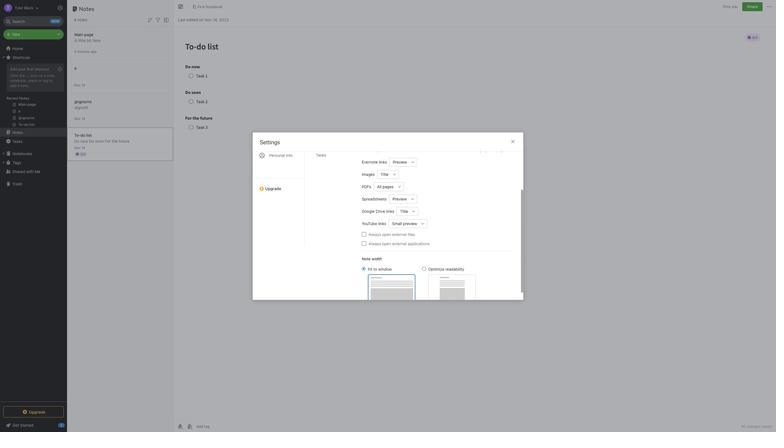 Task type: describe. For each thing, give the bounding box(es) containing it.
notebook
[[206, 4, 223, 9]]

changes
[[747, 424, 762, 429]]

you
[[733, 4, 739, 9]]

shortcuts button
[[0, 53, 67, 62]]

0/3
[[81, 152, 86, 156]]

note,
[[47, 73, 56, 78]]

2 vertical spatial notes
[[12, 130, 23, 135]]

nov inside the note window element
[[205, 17, 212, 22]]

small preview
[[393, 221, 418, 226]]

notebooks
[[13, 151, 32, 156]]

pdfs
[[362, 184, 372, 189]]

or
[[38, 78, 42, 83]]

Choose default view option for PDFs field
[[374, 182, 404, 191]]

trash
[[12, 181, 22, 186]]

personal info
[[270, 153, 293, 158]]

choose
[[362, 148, 375, 152]]

shared with me link
[[0, 167, 67, 176]]

recent
[[6, 96, 18, 100]]

1 do from the left
[[74, 139, 79, 143]]

only
[[724, 4, 732, 9]]

optimize readability
[[429, 267, 465, 271]]

here
[[93, 38, 101, 43]]

nov up the 0/3
[[74, 146, 81, 150]]

preview button for spreadsheets
[[389, 194, 409, 203]]

...
[[26, 73, 30, 78]]

first notebook
[[198, 4, 223, 9]]

readability
[[446, 267, 465, 271]]

default
[[385, 148, 396, 152]]

to inside icon on a note, notebook, stack or tag to add it here.
[[49, 78, 53, 83]]

google
[[362, 209, 375, 214]]

soon
[[95, 139, 104, 143]]

shared with me
[[12, 169, 40, 174]]

2 do from the left
[[89, 139, 94, 143]]

window
[[379, 267, 392, 271]]

last edited on nov 14, 2023
[[178, 17, 229, 22]]

little
[[78, 38, 86, 43]]

notes link
[[0, 128, 67, 137]]

expand tags image
[[1, 160, 6, 165]]

files
[[408, 232, 416, 237]]

preview for evernote links
[[393, 160, 407, 164]]

for
[[105, 139, 111, 143]]

Choose default view option for Google Drive links field
[[397, 207, 419, 216]]

notes
[[77, 17, 87, 22]]

Optimize readability radio
[[423, 267, 427, 270]]

attachments.
[[437, 148, 460, 152]]

ago
[[91, 49, 97, 54]]

Choose default view option for Spreadsheets field
[[389, 194, 417, 203]]

and
[[430, 148, 436, 152]]

0 horizontal spatial upgrade button
[[3, 406, 64, 418]]

do
[[81, 133, 85, 137]]

tag
[[43, 78, 48, 83]]

youtube links
[[362, 221, 387, 226]]

links left the and
[[422, 148, 429, 152]]

a
[[74, 38, 77, 43]]

fit
[[368, 267, 373, 271]]

the inside group
[[19, 73, 25, 78]]

first
[[27, 67, 34, 71]]

share
[[748, 4, 759, 9]]

to inside option group
[[374, 267, 378, 271]]

external for applications
[[393, 241, 407, 246]]

4
[[74, 17, 76, 22]]

note list element
[[67, 0, 174, 432]]

close image
[[510, 138, 517, 145]]

icon
[[31, 73, 38, 78]]

all pages
[[378, 184, 394, 189]]

Always open external files checkbox
[[362, 232, 367, 236]]

add a reminder image
[[177, 423, 184, 430]]

gngnsrns
[[74, 99, 92, 104]]

on inside icon on a note, notebook, stack or tag to add it here.
[[39, 73, 43, 78]]

14 for e
[[82, 83, 85, 87]]

new
[[12, 32, 20, 37]]

add your first shortcut
[[10, 67, 49, 71]]

Choose default view option for Evernote links field
[[390, 157, 418, 166]]

info
[[286, 153, 293, 158]]

spreadsheets
[[362, 196, 387, 201]]

do now do soon for the future
[[74, 139, 130, 143]]

with
[[26, 169, 34, 174]]

evernote
[[362, 160, 378, 164]]

icon on a note, notebook, stack or tag to add it here.
[[10, 73, 56, 88]]

expand note image
[[178, 3, 184, 10]]

always for always open external files
[[369, 232, 381, 237]]

first notebook button
[[191, 3, 225, 11]]

small
[[393, 221, 402, 226]]

last
[[178, 17, 186, 22]]

tasks button
[[0, 137, 67, 146]]

new
[[414, 148, 421, 152]]

shortcuts
[[13, 55, 30, 60]]

applications
[[408, 241, 430, 246]]

the inside note list element
[[112, 139, 118, 143]]

Choose default view option for YouTube links field
[[389, 219, 428, 228]]

always open external files
[[369, 232, 416, 237]]

Always open external applications checkbox
[[362, 241, 367, 246]]

tasks inside button
[[12, 139, 22, 144]]

preview for spreadsheets
[[393, 196, 407, 201]]

shortcut
[[35, 67, 49, 71]]

tasks tab
[[312, 150, 353, 160]]

main
[[74, 32, 83, 37]]

5
[[74, 49, 76, 54]]

recent notes
[[6, 96, 29, 100]]

open for always open external files
[[383, 232, 392, 237]]

now
[[81, 139, 88, 143]]

your for default
[[376, 148, 384, 152]]

fit to window
[[368, 267, 392, 271]]

small preview button
[[389, 219, 419, 228]]

drive
[[376, 209, 386, 214]]

home
[[12, 46, 23, 51]]

upgrade for right upgrade popup button
[[265, 186, 281, 191]]

nov 14 for gngnsrns
[[74, 116, 85, 121]]

Fit to window radio
[[362, 267, 366, 270]]

links down the drive
[[379, 221, 387, 226]]



Task type: locate. For each thing, give the bounding box(es) containing it.
1 vertical spatial title button
[[397, 207, 410, 216]]

0 vertical spatial all
[[378, 184, 382, 189]]

1 vertical spatial preview button
[[389, 194, 409, 203]]

your left default
[[376, 148, 384, 152]]

all inside the note window element
[[742, 424, 746, 429]]

links right "evernote"
[[379, 160, 387, 164]]

note window element
[[174, 0, 777, 432]]

all changes saved
[[742, 424, 773, 429]]

title inside 'choose default view option for google drive links' field
[[401, 209, 408, 214]]

1 vertical spatial preview
[[393, 196, 407, 201]]

what are my options?
[[461, 148, 499, 152]]

2 14 from the top
[[82, 116, 85, 121]]

1 open from the top
[[383, 232, 392, 237]]

title button up all pages button
[[377, 170, 390, 179]]

nov down sfgnsfd
[[74, 116, 81, 121]]

settings image
[[57, 4, 64, 11]]

only you
[[724, 4, 739, 9]]

e
[[74, 66, 77, 70]]

0 vertical spatial tasks
[[12, 139, 22, 144]]

title inside the choose default view option for images field
[[381, 172, 389, 177]]

2 external from the top
[[393, 241, 407, 246]]

youtube
[[362, 221, 378, 226]]

all left the changes
[[742, 424, 746, 429]]

1 vertical spatial tasks
[[316, 153, 327, 157]]

1 vertical spatial your
[[376, 148, 384, 152]]

evernote links
[[362, 160, 387, 164]]

option group
[[362, 266, 476, 302]]

Choose default view option for Images field
[[377, 170, 399, 179]]

title up all pages button
[[381, 172, 389, 177]]

views
[[397, 148, 407, 152]]

add
[[10, 67, 17, 71]]

0 horizontal spatial tasks
[[12, 139, 22, 144]]

bit
[[87, 38, 92, 43]]

title up small preview button at the right bottom of page
[[401, 209, 408, 214]]

1 vertical spatial upgrade
[[29, 410, 46, 414]]

home link
[[0, 44, 67, 53]]

preview button for evernote links
[[390, 157, 409, 166]]

0 horizontal spatial title
[[381, 172, 389, 177]]

1 horizontal spatial upgrade button
[[253, 178, 305, 193]]

sfgnsfd
[[74, 105, 88, 110]]

always for always open external applications
[[369, 241, 381, 246]]

title for google drive links
[[401, 209, 408, 214]]

all pages button
[[374, 182, 395, 191]]

on inside the note window element
[[199, 17, 204, 22]]

2 vertical spatial nov 14
[[74, 146, 85, 150]]

main page
[[74, 32, 94, 37]]

notebook,
[[10, 78, 27, 83]]

1 horizontal spatial on
[[199, 17, 204, 22]]

the
[[19, 73, 25, 78], [112, 139, 118, 143]]

always right always open external files option
[[369, 232, 381, 237]]

0 vertical spatial notes
[[79, 6, 95, 12]]

nov 14 up the 0/3
[[74, 146, 85, 150]]

1 vertical spatial 14
[[82, 116, 85, 121]]

0 vertical spatial on
[[199, 17, 204, 22]]

0 vertical spatial your
[[18, 67, 26, 71]]

title for images
[[381, 172, 389, 177]]

preview up 'choose default view option for google drive links' field in the top of the page
[[393, 196, 407, 201]]

on
[[199, 17, 204, 22], [39, 73, 43, 78]]

0 vertical spatial upgrade button
[[253, 178, 305, 193]]

None search field
[[7, 16, 60, 26]]

title button for google drive links
[[397, 207, 410, 216]]

group containing add your first shortcut
[[0, 62, 67, 130]]

1 horizontal spatial tasks
[[316, 153, 327, 157]]

pages
[[383, 184, 394, 189]]

0 vertical spatial preview button
[[390, 157, 409, 166]]

tasks
[[12, 139, 22, 144], [316, 153, 327, 157]]

add
[[10, 83, 16, 88]]

0 vertical spatial always
[[369, 232, 381, 237]]

expand notebooks image
[[1, 151, 6, 156]]

0 vertical spatial open
[[383, 232, 392, 237]]

all left pages
[[378, 184, 382, 189]]

notes up 'notes'
[[79, 6, 95, 12]]

2 nov 14 from the top
[[74, 116, 85, 121]]

tree containing home
[[0, 44, 67, 401]]

all inside button
[[378, 184, 382, 189]]

upgrade button
[[253, 178, 305, 193], [3, 406, 64, 418]]

1 vertical spatial nov 14
[[74, 116, 85, 121]]

here.
[[21, 83, 29, 88]]

0 horizontal spatial to
[[49, 78, 53, 83]]

open
[[383, 232, 392, 237], [383, 241, 392, 246]]

0 vertical spatial 14
[[82, 83, 85, 87]]

Note Editor text field
[[174, 27, 777, 421]]

the right the for
[[112, 139, 118, 143]]

do down list
[[89, 139, 94, 143]]

saved
[[763, 424, 773, 429]]

choose your default views for new links and attachments.
[[362, 148, 460, 152]]

external down always open external files
[[393, 241, 407, 246]]

minutes
[[77, 49, 90, 54]]

width
[[372, 256, 382, 261]]

tasks inside tab
[[316, 153, 327, 157]]

always right "always open external applications" checkbox
[[369, 241, 381, 246]]

2023
[[219, 17, 229, 22]]

nov 14 up gngnsrns
[[74, 83, 85, 87]]

0 horizontal spatial on
[[39, 73, 43, 78]]

future
[[119, 139, 130, 143]]

1 vertical spatial on
[[39, 73, 43, 78]]

14 up gngnsrns
[[82, 83, 85, 87]]

tab list
[[253, 97, 305, 245]]

upgrade for upgrade popup button to the left
[[29, 410, 46, 414]]

open for always open external applications
[[383, 241, 392, 246]]

settings
[[260, 139, 280, 145]]

1 horizontal spatial your
[[376, 148, 384, 152]]

1 horizontal spatial upgrade
[[265, 186, 281, 191]]

your
[[18, 67, 26, 71], [376, 148, 384, 152]]

0 vertical spatial upgrade
[[265, 186, 281, 191]]

preview button up 'choose default view option for google drive links' field in the top of the page
[[389, 194, 409, 203]]

group
[[0, 62, 67, 130]]

5 minutes ago
[[74, 49, 97, 54]]

trash link
[[0, 179, 67, 188]]

all for all changes saved
[[742, 424, 746, 429]]

to-
[[74, 133, 81, 137]]

0 horizontal spatial do
[[74, 139, 79, 143]]

tags button
[[0, 158, 67, 167]]

images
[[362, 172, 375, 177]]

nov down e
[[74, 83, 81, 87]]

always open external applications
[[369, 241, 430, 246]]

edited
[[187, 17, 198, 22]]

do
[[74, 139, 79, 143], [89, 139, 94, 143]]

1 vertical spatial external
[[393, 241, 407, 246]]

your up click the ...
[[18, 67, 26, 71]]

0 horizontal spatial all
[[378, 184, 382, 189]]

1 nov 14 from the top
[[74, 83, 85, 87]]

nov 14 for e
[[74, 83, 85, 87]]

preview button down views
[[390, 157, 409, 166]]

notes inside note list element
[[79, 6, 95, 12]]

your for first
[[18, 67, 26, 71]]

1 vertical spatial to
[[374, 267, 378, 271]]

title button down preview field
[[397, 207, 410, 216]]

to down note,
[[49, 78, 53, 83]]

to
[[49, 78, 53, 83], [374, 267, 378, 271]]

the left ...
[[19, 73, 25, 78]]

my
[[478, 148, 483, 152]]

0 vertical spatial title button
[[377, 170, 390, 179]]

page
[[84, 32, 94, 37]]

tree
[[0, 44, 67, 401]]

notes up tasks button
[[12, 130, 23, 135]]

4 notes
[[74, 17, 87, 22]]

Search text field
[[7, 16, 60, 26]]

external up always open external applications
[[393, 232, 407, 237]]

on left a
[[39, 73, 43, 78]]

0 vertical spatial nov 14
[[74, 83, 85, 87]]

0 horizontal spatial title button
[[377, 170, 390, 179]]

0 horizontal spatial the
[[19, 73, 25, 78]]

2 open from the top
[[383, 241, 392, 246]]

3 14 from the top
[[82, 146, 85, 150]]

0 vertical spatial title
[[381, 172, 389, 177]]

2 vertical spatial 14
[[82, 146, 85, 150]]

click the ...
[[10, 73, 30, 78]]

0 vertical spatial the
[[19, 73, 25, 78]]

1 horizontal spatial the
[[112, 139, 118, 143]]

share button
[[743, 2, 764, 11]]

nov left 14,
[[205, 17, 212, 22]]

0 horizontal spatial your
[[18, 67, 26, 71]]

options?
[[484, 148, 499, 152]]

all for all pages
[[378, 184, 382, 189]]

0 horizontal spatial upgrade
[[29, 410, 46, 414]]

title button
[[377, 170, 390, 179], [397, 207, 410, 216]]

stack
[[28, 78, 37, 83]]

nov 14
[[74, 83, 85, 87], [74, 116, 85, 121], [74, 146, 85, 150]]

2 always from the top
[[369, 241, 381, 246]]

0 vertical spatial preview
[[393, 160, 407, 164]]

14 up the 0/3
[[82, 146, 85, 150]]

upgrade
[[265, 186, 281, 191], [29, 410, 46, 414]]

1 vertical spatial the
[[112, 139, 118, 143]]

nov 14 down sfgnsfd
[[74, 116, 85, 121]]

external for files
[[393, 232, 407, 237]]

1 horizontal spatial title
[[401, 209, 408, 214]]

1 vertical spatial title
[[401, 209, 408, 214]]

1 external from the top
[[393, 232, 407, 237]]

1 vertical spatial notes
[[19, 96, 29, 100]]

a
[[44, 73, 46, 78]]

1 horizontal spatial to
[[374, 267, 378, 271]]

3 nov 14 from the top
[[74, 146, 85, 150]]

for
[[408, 148, 413, 152]]

14 for gngnsrns
[[82, 116, 85, 121]]

14 down sfgnsfd
[[82, 116, 85, 121]]

optimize
[[429, 267, 445, 271]]

option group containing fit to window
[[362, 266, 476, 302]]

open up always open external applications
[[383, 232, 392, 237]]

note
[[362, 256, 371, 261]]

links right the drive
[[387, 209, 395, 214]]

add tag image
[[187, 423, 193, 430]]

tab list containing personal info
[[253, 97, 305, 245]]

1 horizontal spatial all
[[742, 424, 746, 429]]

0 vertical spatial external
[[393, 232, 407, 237]]

1 vertical spatial upgrade button
[[3, 406, 64, 418]]

1 vertical spatial open
[[383, 241, 392, 246]]

1 vertical spatial all
[[742, 424, 746, 429]]

title button for images
[[377, 170, 390, 179]]

it
[[17, 83, 20, 88]]

1 horizontal spatial do
[[89, 139, 94, 143]]

1 horizontal spatial title button
[[397, 207, 410, 216]]

tags
[[13, 160, 21, 165]]

personal
[[270, 153, 285, 158]]

1 always from the top
[[369, 232, 381, 237]]

1 14 from the top
[[82, 83, 85, 87]]

new button
[[3, 29, 64, 39]]

notes
[[79, 6, 95, 12], [19, 96, 29, 100], [12, 130, 23, 135]]

1 vertical spatial always
[[369, 241, 381, 246]]

to right fit at the bottom left of the page
[[374, 267, 378, 271]]

preview
[[404, 221, 418, 226]]

gngnsrns sfgnsfd
[[74, 99, 92, 110]]

open down always open external files
[[383, 241, 392, 246]]

do down the to-
[[74, 139, 79, 143]]

notes right 'recent'
[[19, 96, 29, 100]]

preview down views
[[393, 160, 407, 164]]

preview button
[[390, 157, 409, 166], [389, 194, 409, 203]]

to-do list
[[74, 133, 92, 137]]

what
[[461, 148, 470, 152]]

on right the edited
[[199, 17, 204, 22]]

0 vertical spatial to
[[49, 78, 53, 83]]



Task type: vqa. For each thing, say whether or not it's contained in the screenshot.


